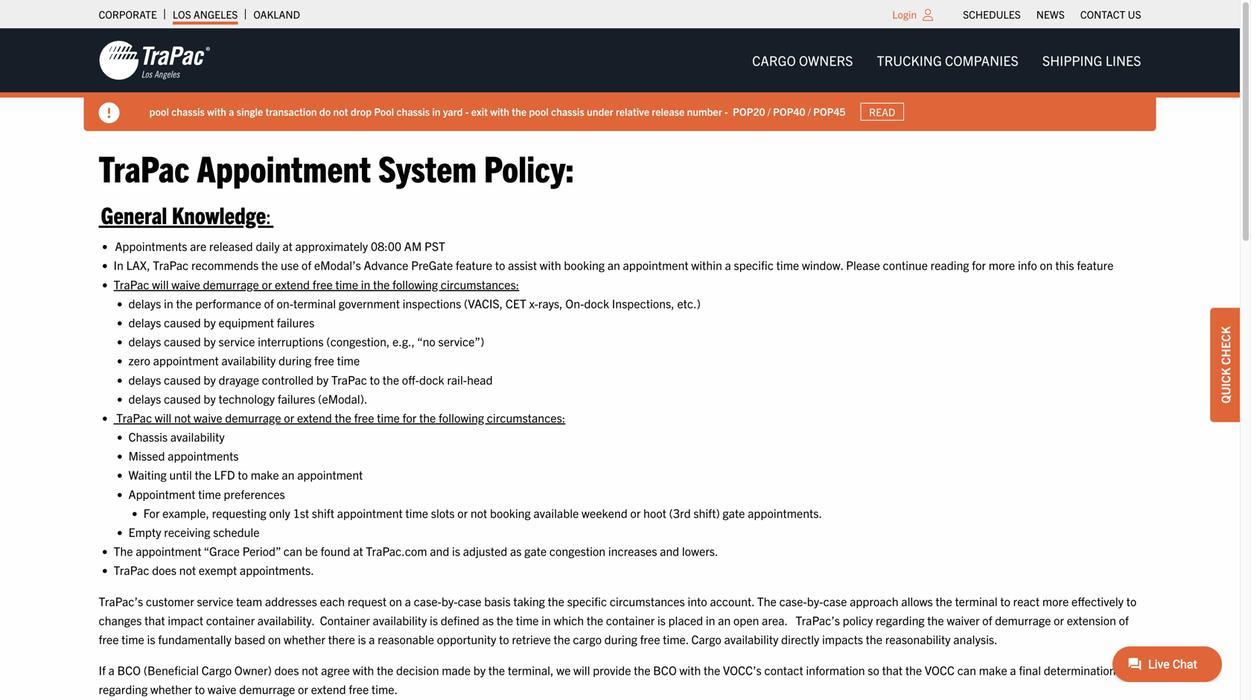 Task type: vqa. For each thing, say whether or not it's contained in the screenshot.
AT to the right
yes



Task type: describe. For each thing, give the bounding box(es) containing it.
pop40
[[773, 105, 806, 118]]

0 vertical spatial extend
[[275, 277, 310, 291]]

customer
[[146, 594, 194, 608]]

waive inside if a bco (beneficial cargo owner) does not agree with the decision made by the terminal, we will provide the bco with the vocc's contact information so that the vocc can make a final determination regarding whether to waive demurrage or extend free time.
[[208, 682, 236, 697]]

trapac up (emodal).
[[331, 372, 367, 387]]

appointments
[[168, 448, 239, 463]]

trapac appointment system policy: main content
[[84, 142, 1157, 700]]

specific inside the trapac's customer service team addresses each request on a case-by-case basis taking the specific circumstances into account. the case-by-case approach allows the terminal to react more effectively to changes that impact container availability.  container availability is defined as the time in which the container is placed in an open area.   trapac's policy regarding the waiver of demurrage or extension of free time is fundamentally based on whether there is a reasonable opportunity to retrieve the cargo during free time. cargo availability directly impacts the reasonability analysis.
[[567, 594, 607, 608]]

contact
[[1081, 7, 1126, 21]]

waiting
[[129, 467, 167, 482]]

"grace
[[204, 544, 240, 558]]

0 horizontal spatial following
[[393, 277, 438, 291]]

0 horizontal spatial for
[[403, 410, 417, 425]]

0 vertical spatial waive
[[172, 277, 200, 291]]

request
[[348, 594, 387, 608]]

trapac down "appointments"
[[153, 258, 189, 272]]

(3rd
[[669, 505, 691, 520]]

cargo owners link
[[741, 45, 865, 75]]

availability up drayage
[[222, 353, 276, 368]]

am
[[404, 238, 422, 253]]

4 delays from the top
[[129, 372, 161, 387]]

of right use
[[302, 258, 312, 272]]

rays,
[[538, 296, 563, 311]]

1 horizontal spatial an
[[608, 258, 620, 272]]

1 vertical spatial gate
[[525, 544, 547, 558]]

2 and from the left
[[660, 544, 680, 558]]

0 vertical spatial gate
[[723, 505, 745, 520]]

free inside if a bco (beneficial cargo owner) does not agree with the decision made by the terminal, we will provide the bco with the vocc's contact information so that the vocc can make a final determination regarding whether to waive demurrage or extend free time.
[[349, 682, 369, 697]]

number
[[687, 105, 722, 118]]

in left the yard at the left of page
[[432, 105, 441, 118]]

2 pool from the left
[[529, 105, 549, 118]]

in down "appointments"
[[164, 296, 173, 311]]

1 vertical spatial at
[[353, 544, 363, 558]]

is up (beneficial at the left of page
[[147, 632, 155, 647]]

1 / from the left
[[768, 105, 771, 118]]

pool chassis with a single transaction  do not drop pool chassis in yard -  exit with the pool chassis under relative release number -  pop20 / pop40 / pop45
[[149, 105, 846, 118]]

trapac down lax,
[[114, 277, 149, 291]]

whether inside the trapac's customer service team addresses each request on a case-by-case basis taking the specific circumstances into account. the case-by-case approach allows the terminal to react more effectively to changes that impact container availability.  container availability is defined as the time in which the container is placed in an open area.   trapac's policy regarding the waiver of demurrage or extension of free time is fundamentally based on whether there is a reasonable opportunity to retrieve the cargo during free time. cargo availability directly impacts the reasonability analysis.
[[284, 632, 325, 647]]

in left which
[[542, 613, 551, 628]]

availability down open
[[724, 632, 779, 647]]

1st
[[293, 505, 309, 520]]

free down circumstances
[[640, 632, 660, 647]]

trucking companies
[[877, 52, 1019, 69]]

pool
[[374, 105, 394, 118]]

inspections
[[403, 296, 461, 311]]

the inside 'appointments are released daily at approximately 08:00 am pst in lax, trapac recommends the use of emodal's advance pregate feature to assist with booking an appointment within a specific time window. please continue reading for more info on this feature trapac will waive demurrage or extend free time in the following circumstances: delays in the performance of on-terminal government inspections (vacis, cet x-rays, on-dock inspections, etc.) delays caused by equipment failures delays caused by service interruptions (congestion, e.g., "no service") zero appointment availability during free time delays caused by drayage controlled by trapac to the off-dock rail-head delays caused by technology failures (emodal). trapac will not waive demurrage or extend the free time for the following circumstances: chassis availability missed appointments waiting until the lfd to make an appointment appointment time preferences for example, requesting only 1st shift appointment time slots or not booking available weekend or hoot (3rd shift) gate appointments. empty receiving schedule the appointment "grace period" can be found at trapac.com and is adjusted as gate congestion increases and lowers. trapac does not exempt appointments.'
[[114, 544, 133, 558]]

extend inside if a bco (beneficial cargo owner) does not agree with the decision made by the terminal, we will provide the bco with the vocc's contact information so that the vocc can make a final determination regarding whether to waive demurrage or extend free time.
[[311, 682, 346, 697]]

make inside 'appointments are released daily at approximately 08:00 am pst in lax, trapac recommends the use of emodal's advance pregate feature to assist with booking an appointment within a specific time window. please continue reading for more info on this feature trapac will waive demurrage or extend free time in the following circumstances: delays in the performance of on-terminal government inspections (vacis, cet x-rays, on-dock inspections, etc.) delays caused by equipment failures delays caused by service interruptions (congestion, e.g., "no service") zero appointment availability during free time delays caused by drayage controlled by trapac to the off-dock rail-head delays caused by technology failures (emodal). trapac will not waive demurrage or extend the free time for the following circumstances: chassis availability missed appointments waiting until the lfd to make an appointment appointment time preferences for example, requesting only 1st shift appointment time slots or not booking available weekend or hoot (3rd shift) gate appointments. empty receiving schedule the appointment "grace period" can be found at trapac.com and is adjusted as gate congestion increases and lowers. trapac does not exempt appointments.'
[[251, 467, 279, 482]]

1 horizontal spatial on
[[389, 594, 402, 608]]

a right there
[[369, 632, 375, 647]]

los angeles
[[173, 7, 238, 21]]

controlled
[[262, 372, 314, 387]]

agree
[[321, 663, 350, 678]]

service inside 'appointments are released daily at approximately 08:00 am pst in lax, trapac recommends the use of emodal's advance pregate feature to assist with booking an appointment within a specific time window. please continue reading for more info on this feature trapac will waive demurrage or extend free time in the following circumstances: delays in the performance of on-terminal government inspections (vacis, cet x-rays, on-dock inspections, etc.) delays caused by equipment failures delays caused by service interruptions (congestion, e.g., "no service") zero appointment availability during free time delays caused by drayage controlled by trapac to the off-dock rail-head delays caused by technology failures (emodal). trapac will not waive demurrage or extend the free time for the following circumstances: chassis availability missed appointments waiting until the lfd to make an appointment appointment time preferences for example, requesting only 1st shift appointment time slots or not booking available weekend or hoot (3rd shift) gate appointments. empty receiving schedule the appointment "grace period" can be found at trapac.com and is adjusted as gate congestion increases and lowers. trapac does not exempt appointments.'
[[219, 334, 255, 349]]

with down placed
[[680, 663, 701, 678]]

retrieve
[[512, 632, 551, 647]]

reasonability
[[886, 632, 951, 647]]

there
[[328, 632, 355, 647]]

3 delays from the top
[[129, 334, 161, 349]]

with left single
[[207, 105, 226, 118]]

advance
[[364, 258, 409, 272]]

shift)
[[694, 505, 720, 520]]

of up analysis.
[[983, 613, 993, 628]]

available
[[534, 505, 579, 520]]

login
[[893, 7, 917, 21]]

allows
[[902, 594, 933, 608]]

1 chassis from the left
[[171, 105, 205, 118]]

final
[[1019, 663, 1041, 678]]

terminal inside 'appointments are released daily at approximately 08:00 am pst in lax, trapac recommends the use of emodal's advance pregate feature to assist with booking an appointment within a specific time window. please continue reading for more info on this feature trapac will waive demurrage or extend free time in the following circumstances: delays in the performance of on-terminal government inspections (vacis, cet x-rays, on-dock inspections, etc.) delays caused by equipment failures delays caused by service interruptions (congestion, e.g., "no service") zero appointment availability during free time delays caused by drayage controlled by trapac to the off-dock rail-head delays caused by technology failures (emodal). trapac will not waive demurrage or extend the free time for the following circumstances: chassis availability missed appointments waiting until the lfd to make an appointment appointment time preferences for example, requesting only 1st shift appointment time slots or not booking available weekend or hoot (3rd shift) gate appointments. empty receiving schedule the appointment "grace period" can be found at trapac.com and is adjusted as gate congestion increases and lowers. trapac does not exempt appointments.'
[[294, 296, 336, 311]]

free down emodal's at the left top
[[313, 277, 333, 291]]

reasonable
[[378, 632, 434, 647]]

free down interruptions
[[314, 353, 334, 368]]

account.
[[710, 594, 755, 608]]

oakland link
[[254, 4, 300, 25]]

is right there
[[358, 632, 366, 647]]

exit
[[471, 105, 488, 118]]

appointment inside 'appointments are released daily at approximately 08:00 am pst in lax, trapac recommends the use of emodal's advance pregate feature to assist with booking an appointment within a specific time window. please continue reading for more info on this feature trapac will waive demurrage or extend free time in the following circumstances: delays in the performance of on-terminal government inspections (vacis, cet x-rays, on-dock inspections, etc.) delays caused by equipment failures delays caused by service interruptions (congestion, e.g., "no service") zero appointment availability during free time delays caused by drayage controlled by trapac to the off-dock rail-head delays caused by technology failures (emodal). trapac will not waive demurrage or extend the free time for the following circumstances: chassis availability missed appointments waiting until the lfd to make an appointment appointment time preferences for example, requesting only 1st shift appointment time slots or not booking available weekend or hoot (3rd shift) gate appointments. empty receiving schedule the appointment "grace period" can be found at trapac.com and is adjusted as gate congestion increases and lowers. trapac does not exempt appointments.'
[[129, 486, 195, 501]]

is inside 'appointments are released daily at approximately 08:00 am pst in lax, trapac recommends the use of emodal's advance pregate feature to assist with booking an appointment within a specific time window. please continue reading for more info on this feature trapac will waive demurrage or extend free time in the following circumstances: delays in the performance of on-terminal government inspections (vacis, cet x-rays, on-dock inspections, etc.) delays caused by equipment failures delays caused by service interruptions (congestion, e.g., "no service") zero appointment availability during free time delays caused by drayage controlled by trapac to the off-dock rail-head delays caused by technology failures (emodal). trapac will not waive demurrage or extend the free time for the following circumstances: chassis availability missed appointments waiting until the lfd to make an appointment appointment time preferences for example, requesting only 1st shift appointment time slots or not booking available weekend or hoot (3rd shift) gate appointments. empty receiving schedule the appointment "grace period" can be found at trapac.com and is adjusted as gate congestion increases and lowers. trapac does not exempt appointments.'
[[452, 544, 460, 558]]

relative
[[616, 105, 650, 118]]

2 chassis from the left
[[397, 105, 430, 118]]

emodal's
[[314, 258, 361, 272]]

trapac's customer service team addresses each request on a case-by-case basis taking the specific circumstances into account. the case-by-case approach allows the terminal to react more effectively to changes that impact container availability.  container availability is defined as the time in which the container is placed in an open area.   trapac's policy regarding the waiver of demurrage or extension of free time is fundamentally based on whether there is a reasonable opportunity to retrieve the cargo during free time. cargo availability directly impacts the reasonability analysis.
[[99, 594, 1137, 647]]

specific inside 'appointments are released daily at approximately 08:00 am pst in lax, trapac recommends the use of emodal's advance pregate feature to assist with booking an appointment within a specific time window. please continue reading for more info on this feature trapac will waive demurrage or extend free time in the following circumstances: delays in the performance of on-terminal government inspections (vacis, cet x-rays, on-dock inspections, etc.) delays caused by equipment failures delays caused by service interruptions (congestion, e.g., "no service") zero appointment availability during free time delays caused by drayage controlled by trapac to the off-dock rail-head delays caused by technology failures (emodal). trapac will not waive demurrage or extend the free time for the following circumstances: chassis availability missed appointments waiting until the lfd to make an appointment appointment time preferences for example, requesting only 1st shift appointment time slots or not booking available weekend or hoot (3rd shift) gate appointments. empty receiving schedule the appointment "grace period" can be found at trapac.com and is adjusted as gate congestion increases and lowers. trapac does not exempt appointments.'
[[734, 258, 774, 272]]

daily
[[256, 238, 280, 253]]

are
[[190, 238, 207, 253]]

1 by- from the left
[[442, 594, 458, 608]]

1 horizontal spatial appointment
[[197, 145, 371, 190]]

open
[[734, 613, 759, 628]]

weekend
[[582, 505, 628, 520]]

opportunity
[[437, 632, 496, 647]]

corporate
[[99, 7, 157, 21]]

trapac down empty
[[114, 563, 149, 578]]

1 vertical spatial extend
[[297, 410, 332, 425]]

1 and from the left
[[430, 544, 449, 558]]

(emodal).
[[318, 391, 368, 406]]

demurrage inside if a bco (beneficial cargo owner) does not agree with the decision made by the terminal, we will provide the bco with the vocc's contact information so that the vocc can make a final determination regarding whether to waive demurrage or extend free time.
[[239, 682, 295, 697]]

if
[[99, 663, 106, 678]]

shipping
[[1043, 52, 1103, 69]]

on-
[[277, 296, 294, 311]]

2 by- from the left
[[807, 594, 824, 608]]

lax,
[[126, 258, 150, 272]]

drayage
[[219, 372, 259, 387]]

3 chassis from the left
[[551, 105, 585, 118]]

2 case- from the left
[[780, 594, 807, 608]]

be
[[305, 544, 318, 558]]

availability up reasonable
[[373, 613, 427, 628]]

2 bco from the left
[[653, 663, 677, 678]]

1 horizontal spatial following
[[439, 410, 484, 425]]

appointment up inspections,
[[623, 258, 689, 272]]

policy:
[[484, 145, 575, 190]]

1 vertical spatial waive
[[194, 410, 222, 425]]

check
[[1218, 326, 1233, 365]]

0 vertical spatial failures
[[277, 315, 315, 330]]

news
[[1037, 7, 1065, 21]]

can inside 'appointments are released daily at approximately 08:00 am pst in lax, trapac recommends the use of emodal's advance pregate feature to assist with booking an appointment within a specific time window. please continue reading for more info on this feature trapac will waive demurrage or extend free time in the following circumstances: delays in the performance of on-terminal government inspections (vacis, cet x-rays, on-dock inspections, etc.) delays caused by equipment failures delays caused by service interruptions (congestion, e.g., "no service") zero appointment availability during free time delays caused by drayage controlled by trapac to the off-dock rail-head delays caused by technology failures (emodal). trapac will not waive demurrage or extend the free time for the following circumstances: chassis availability missed appointments waiting until the lfd to make an appointment appointment time preferences for example, requesting only 1st shift appointment time slots or not booking available weekend or hoot (3rd shift) gate appointments. empty receiving schedule the appointment "grace period" can be found at trapac.com and is adjusted as gate congestion increases and lowers. trapac does not exempt appointments.'
[[284, 544, 302, 558]]

trapac.com
[[366, 544, 427, 558]]

free down changes
[[99, 632, 119, 647]]

appointment down receiving
[[136, 544, 201, 558]]

availability up appointments
[[170, 429, 225, 444]]

1 vertical spatial will
[[155, 410, 172, 425]]

0 vertical spatial will
[[152, 277, 169, 291]]

appointments are released daily at approximately 08:00 am pst in lax, trapac recommends the use of emodal's advance pregate feature to assist with booking an appointment within a specific time window. please continue reading for more info on this feature trapac will waive demurrage or extend free time in the following circumstances: delays in the performance of on-terminal government inspections (vacis, cet x-rays, on-dock inspections, etc.) delays caused by equipment failures delays caused by service interruptions (congestion, e.g., "no service") zero appointment availability during free time delays caused by drayage controlled by trapac to the off-dock rail-head delays caused by technology failures (emodal). trapac will not waive demurrage or extend the free time for the following circumstances: chassis availability missed appointments waiting until the lfd to make an appointment appointment time preferences for example, requesting only 1st shift appointment time slots or not booking available weekend or hoot (3rd shift) gate appointments. empty receiving schedule the appointment "grace period" can be found at trapac.com and is adjusted as gate congestion increases and lowers. trapac does not exempt appointments.
[[114, 238, 1114, 578]]

extension
[[1067, 613, 1117, 628]]

a right if
[[108, 663, 115, 678]]

1 horizontal spatial dock
[[584, 296, 609, 311]]

with right agree
[[353, 663, 374, 678]]

general
[[101, 200, 167, 229]]

equipment
[[219, 315, 274, 330]]

:
[[266, 200, 271, 229]]

appointment up 'trapac.com'
[[337, 505, 403, 520]]

in
[[114, 258, 124, 272]]

1 vertical spatial dock
[[419, 372, 444, 387]]

pop20
[[733, 105, 766, 118]]

as inside 'appointments are released daily at approximately 08:00 am pst in lax, trapac recommends the use of emodal's advance pregate feature to assist with booking an appointment within a specific time window. please continue reading for more info on this feature trapac will waive demurrage or extend free time in the following circumstances: delays in the performance of on-terminal government inspections (vacis, cet x-rays, on-dock inspections, etc.) delays caused by equipment failures delays caused by service interruptions (congestion, e.g., "no service") zero appointment availability during free time delays caused by drayage controlled by trapac to the off-dock rail-head delays caused by technology failures (emodal). trapac will not waive demurrage or extend the free time for the following circumstances: chassis availability missed appointments waiting until the lfd to make an appointment appointment time preferences for example, requesting only 1st shift appointment time slots or not booking available weekend or hoot (3rd shift) gate appointments. empty receiving schedule the appointment "grace period" can be found at trapac.com and is adjusted as gate congestion increases and lowers. trapac does not exempt appointments.'
[[510, 544, 522, 558]]

defined
[[441, 613, 480, 628]]

"no
[[417, 334, 436, 349]]

impacts
[[822, 632, 863, 647]]

4 caused from the top
[[164, 391, 201, 406]]

or inside if a bco (beneficial cargo owner) does not agree with the decision made by the terminal, we will provide the bco with the vocc's contact information so that the vocc can make a final determination regarding whether to waive demurrage or extend free time.
[[298, 682, 308, 697]]

(vacis,
[[464, 296, 503, 311]]

0 horizontal spatial booking
[[490, 505, 531, 520]]

period"
[[243, 544, 281, 558]]

menu bar containing schedules
[[955, 4, 1150, 25]]

general knowledge :
[[101, 200, 274, 229]]

pst
[[425, 238, 445, 253]]

of left on-
[[264, 296, 274, 311]]

to left retrieve
[[499, 632, 509, 647]]

appointment up shift
[[297, 467, 363, 482]]

free down (emodal).
[[354, 410, 374, 425]]

trapac up "chassis"
[[116, 410, 152, 425]]

increases
[[608, 544, 657, 558]]

3 caused from the top
[[164, 372, 201, 387]]

service inside the trapac's customer service team addresses each request on a case-by-case basis taking the specific circumstances into account. the case-by-case approach allows the terminal to react more effectively to changes that impact container availability.  container availability is defined as the time in which the container is placed in an open area.   trapac's policy regarding the waiver of demurrage or extension of free time is fundamentally based on whether there is a reasonable opportunity to retrieve the cargo during free time. cargo availability directly impacts the reasonability analysis.
[[197, 594, 233, 608]]

corporate link
[[99, 4, 157, 25]]

please
[[846, 258, 880, 272]]

during inside the trapac's customer service team addresses each request on a case-by-case basis taking the specific circumstances into account. the case-by-case approach allows the terminal to react more effectively to changes that impact container availability.  container availability is defined as the time in which the container is placed in an open area.   trapac's policy regarding the waiver of demurrage or extension of free time is fundamentally based on whether there is a reasonable opportunity to retrieve the cargo during free time. cargo availability directly impacts the reasonability analysis.
[[605, 632, 638, 647]]

cargo inside menu bar
[[753, 52, 796, 69]]

lines
[[1106, 52, 1142, 69]]

2 delays from the top
[[129, 315, 161, 330]]

decision
[[396, 663, 439, 678]]

solid image
[[99, 102, 120, 123]]

to left react at the bottom right
[[1001, 594, 1011, 608]]

1 horizontal spatial for
[[972, 258, 986, 272]]

info
[[1018, 258, 1038, 272]]

effectively
[[1072, 594, 1124, 608]]

0 horizontal spatial appointments.
[[240, 563, 314, 578]]

not left exempt
[[179, 563, 196, 578]]

quick check link
[[1211, 308, 1240, 422]]

single
[[237, 105, 263, 118]]

is down circumstances
[[658, 613, 666, 628]]

team
[[236, 594, 262, 608]]

banner containing cargo owners
[[0, 28, 1252, 131]]

an inside the trapac's customer service team addresses each request on a case-by-case basis taking the specific circumstances into account. the case-by-case approach allows the terminal to react more effectively to changes that impact container availability.  container availability is defined as the time in which the container is placed in an open area.   trapac's policy regarding the waiver of demurrage or extension of free time is fundamentally based on whether there is a reasonable opportunity to retrieve the cargo during free time. cargo availability directly impacts the reasonability analysis.
[[718, 613, 731, 628]]

assist
[[508, 258, 537, 272]]

1 case- from the left
[[414, 594, 442, 608]]

service")
[[438, 334, 484, 349]]

a left the final
[[1010, 663, 1017, 678]]

missed
[[129, 448, 165, 463]]

hoot
[[644, 505, 667, 520]]

trucking
[[877, 52, 942, 69]]

that inside if a bco (beneficial cargo owner) does not agree with the decision made by the terminal, we will provide the bco with the vocc's contact information so that the vocc can make a final determination regarding whether to waive demurrage or extend free time.
[[882, 663, 903, 678]]

technology
[[219, 391, 275, 406]]



Task type: locate. For each thing, give the bounding box(es) containing it.
case up policy
[[824, 594, 847, 608]]

schedules link
[[963, 4, 1021, 25]]

basis
[[484, 594, 511, 608]]

0 vertical spatial booking
[[564, 258, 605, 272]]

until
[[169, 467, 192, 482]]

time
[[777, 258, 800, 272], [336, 277, 358, 291], [337, 353, 360, 368], [377, 410, 400, 425], [198, 486, 221, 501], [406, 505, 428, 520], [516, 613, 539, 628], [122, 632, 144, 647]]

1 feature from the left
[[456, 258, 493, 272]]

will down "appointments"
[[152, 277, 169, 291]]

cargo inside the trapac's customer service team addresses each request on a case-by-case basis taking the specific circumstances into account. the case-by-case approach allows the terminal to react more effectively to changes that impact container availability.  container availability is defined as the time in which the container is placed in an open area.   trapac's policy regarding the waiver of demurrage or extension of free time is fundamentally based on whether there is a reasonable opportunity to retrieve the cargo during free time. cargo availability directly impacts the reasonability analysis.
[[692, 632, 722, 647]]

2 horizontal spatial chassis
[[551, 105, 585, 118]]

2 vertical spatial cargo
[[202, 663, 232, 678]]

service down "equipment"
[[219, 334, 255, 349]]

off-
[[402, 372, 419, 387]]

0 horizontal spatial during
[[279, 353, 312, 368]]

0 horizontal spatial /
[[768, 105, 771, 118]]

more
[[989, 258, 1016, 272], [1043, 594, 1069, 608]]

1 horizontal spatial cargo
[[692, 632, 722, 647]]

2 / from the left
[[808, 105, 811, 118]]

trapac up general
[[99, 145, 190, 190]]

on left this at top right
[[1040, 258, 1053, 272]]

1 pool from the left
[[149, 105, 169, 118]]

by inside if a bco (beneficial cargo owner) does not agree with the decision made by the terminal, we will provide the bco with the vocc's contact information so that the vocc can make a final determination regarding whether to waive demurrage or extend free time.
[[474, 663, 486, 678]]

0 horizontal spatial case
[[458, 594, 482, 608]]

0 vertical spatial as
[[510, 544, 522, 558]]

in up government
[[361, 277, 370, 291]]

container down circumstances
[[606, 613, 655, 628]]

a inside banner
[[229, 105, 234, 118]]

the
[[114, 544, 133, 558], [757, 594, 777, 608]]

2 caused from the top
[[164, 334, 201, 349]]

1 bco from the left
[[117, 663, 141, 678]]

as inside the trapac's customer service team addresses each request on a case-by-case basis taking the specific circumstances into account. the case-by-case approach allows the terminal to react more effectively to changes that impact container availability.  container availability is defined as the time in which the container is placed in an open area.   trapac's policy regarding the waiver of demurrage or extension of free time is fundamentally based on whether there is a reasonable opportunity to retrieve the cargo during free time. cargo availability directly impacts the reasonability analysis.
[[482, 613, 494, 628]]

1 vertical spatial make
[[979, 663, 1008, 678]]

drop
[[351, 105, 372, 118]]

pool right solid icon
[[149, 105, 169, 118]]

requesting
[[212, 505, 267, 520]]

read link
[[861, 103, 904, 121]]

x-
[[529, 296, 538, 311]]

demurrage down react at the bottom right
[[995, 613, 1051, 628]]

08:00
[[371, 238, 402, 253]]

1 horizontal spatial does
[[275, 663, 299, 678]]

appointment right the zero
[[153, 353, 219, 368]]

make inside if a bco (beneficial cargo owner) does not agree with the decision made by the terminal, we will provide the bco with the vocc's contact information so that the vocc can make a final determination regarding whether to waive demurrage or extend free time.
[[979, 663, 1008, 678]]

bco
[[117, 663, 141, 678], [653, 663, 677, 678]]

taking
[[514, 594, 545, 608]]

0 horizontal spatial gate
[[525, 544, 547, 558]]

1 horizontal spatial whether
[[284, 632, 325, 647]]

system
[[378, 145, 477, 190]]

is left adjusted
[[452, 544, 460, 558]]

failures
[[277, 315, 315, 330], [278, 391, 315, 406]]

not up appointments
[[174, 410, 191, 425]]

1 horizontal spatial /
[[808, 105, 811, 118]]

0 horizontal spatial as
[[482, 613, 494, 628]]

2 feature from the left
[[1077, 258, 1114, 272]]

0 vertical spatial circumstances:
[[441, 277, 519, 291]]

on right 'request'
[[389, 594, 402, 608]]

1 vertical spatial as
[[482, 613, 494, 628]]

an down account.
[[718, 613, 731, 628]]

preferences
[[224, 486, 285, 501]]

of right "extension"
[[1119, 613, 1129, 628]]

does up customer
[[152, 563, 177, 578]]

2 case from the left
[[824, 594, 847, 608]]

with right the exit
[[490, 105, 510, 118]]

found
[[321, 544, 350, 558]]

0 horizontal spatial the
[[114, 544, 133, 558]]

government
[[339, 296, 400, 311]]

-
[[465, 105, 469, 118], [725, 105, 728, 118]]

0 vertical spatial appointment
[[197, 145, 371, 190]]

1 vertical spatial whether
[[150, 682, 192, 697]]

0 horizontal spatial -
[[465, 105, 469, 118]]

0 horizontal spatial bco
[[117, 663, 141, 678]]

0 horizontal spatial does
[[152, 563, 177, 578]]

regarding down if
[[99, 682, 148, 697]]

transaction
[[266, 105, 317, 118]]

0 vertical spatial menu bar
[[955, 4, 1150, 25]]

more right react at the bottom right
[[1043, 594, 1069, 608]]

schedules
[[963, 7, 1021, 21]]

0 vertical spatial that
[[145, 613, 165, 628]]

1 vertical spatial cargo
[[692, 632, 722, 647]]

an up inspections,
[[608, 258, 620, 272]]

slots
[[431, 505, 455, 520]]

dock right rays,
[[584, 296, 609, 311]]

1 horizontal spatial regarding
[[876, 613, 925, 628]]

not inside banner
[[333, 105, 348, 118]]

service
[[219, 334, 255, 349], [197, 594, 233, 608]]

will inside if a bco (beneficial cargo owner) does not agree with the decision made by the terminal, we will provide the bco with the vocc's contact information so that the vocc can make a final determination regarding whether to waive demurrage or extend free time.
[[574, 663, 590, 678]]

extend
[[275, 277, 310, 291], [297, 410, 332, 425], [311, 682, 346, 697]]

0 horizontal spatial case-
[[414, 594, 442, 608]]

regarding inside the trapac's customer service team addresses each request on a case-by-case basis taking the specific circumstances into account. the case-by-case approach allows the terminal to react more effectively to changes that impact container availability.  container availability is defined as the time in which the container is placed in an open area.   trapac's policy regarding the waiver of demurrage or extension of free time is fundamentally based on whether there is a reasonable opportunity to retrieve the cargo during free time. cargo availability directly impacts the reasonability analysis.
[[876, 613, 925, 628]]

appointment
[[623, 258, 689, 272], [153, 353, 219, 368], [297, 467, 363, 482], [337, 505, 403, 520], [136, 544, 201, 558]]

0 horizontal spatial can
[[284, 544, 302, 558]]

1 vertical spatial more
[[1043, 594, 1069, 608]]

1 vertical spatial the
[[757, 594, 777, 608]]

the
[[512, 105, 527, 118], [261, 258, 278, 272], [373, 277, 390, 291], [176, 296, 193, 311], [383, 372, 399, 387], [335, 410, 352, 425], [419, 410, 436, 425], [195, 467, 211, 482], [548, 594, 565, 608], [936, 594, 953, 608], [497, 613, 513, 628], [587, 613, 604, 628], [928, 613, 944, 628], [554, 632, 570, 647], [866, 632, 883, 647], [377, 663, 394, 678], [489, 663, 505, 678], [634, 663, 651, 678], [704, 663, 721, 678], [906, 663, 922, 678]]

availability
[[222, 353, 276, 368], [170, 429, 225, 444], [373, 613, 427, 628], [724, 632, 779, 647]]

1 horizontal spatial that
[[882, 663, 903, 678]]

0 horizontal spatial terminal
[[294, 296, 336, 311]]

1 vertical spatial during
[[605, 632, 638, 647]]

during down interruptions
[[279, 353, 312, 368]]

1 vertical spatial appointment
[[129, 486, 195, 501]]

that inside the trapac's customer service team addresses each request on a case-by-case basis taking the specific circumstances into account. the case-by-case approach allows the terminal to react more effectively to changes that impact container availability.  container availability is defined as the time in which the container is placed in an open area.   trapac's policy regarding the waiver of demurrage or extension of free time is fundamentally based on whether there is a reasonable opportunity to retrieve the cargo during free time. cargo availability directly impacts the reasonability analysis.
[[145, 613, 165, 628]]

0 vertical spatial following
[[393, 277, 438, 291]]

for right reading
[[972, 258, 986, 272]]

a up reasonable
[[405, 594, 411, 608]]

1 vertical spatial can
[[958, 663, 977, 678]]

addresses
[[265, 594, 317, 608]]

with inside 'appointments are released daily at approximately 08:00 am pst in lax, trapac recommends the use of emodal's advance pregate feature to assist with booking an appointment within a specific time window. please continue reading for more info on this feature trapac will waive demurrage or extend free time in the following circumstances: delays in the performance of on-terminal government inspections (vacis, cet x-rays, on-dock inspections, etc.) delays caused by equipment failures delays caused by service interruptions (congestion, e.g., "no service") zero appointment availability during free time delays caused by drayage controlled by trapac to the off-dock rail-head delays caused by technology failures (emodal). trapac will not waive demurrage or extend the free time for the following circumstances: chassis availability missed appointments waiting until the lfd to make an appointment appointment time preferences for example, requesting only 1st shift appointment time slots or not booking available weekend or hoot (3rd shift) gate appointments. empty receiving schedule the appointment "grace period" can be found at trapac.com and is adjusted as gate congestion increases and lowers. trapac does not exempt appointments.'
[[540, 258, 561, 272]]

gate
[[723, 505, 745, 520], [525, 544, 547, 558]]

banner
[[0, 28, 1252, 131]]

more left info
[[989, 258, 1016, 272]]

fundamentally
[[158, 632, 232, 647]]

menu bar containing cargo owners
[[741, 45, 1154, 75]]

to left off-
[[370, 372, 380, 387]]

use
[[281, 258, 299, 272]]

time. inside the trapac's customer service team addresses each request on a case-by-case basis taking the specific circumstances into account. the case-by-case approach allows the terminal to react more effectively to changes that impact container availability.  container availability is defined as the time in which the container is placed in an open area.   trapac's policy regarding the waiver of demurrage or extension of free time is fundamentally based on whether there is a reasonable opportunity to retrieve the cargo during free time. cargo availability directly impacts the reasonability analysis.
[[663, 632, 689, 647]]

example,
[[162, 505, 209, 520]]

1 horizontal spatial during
[[605, 632, 638, 647]]

cargo inside if a bco (beneficial cargo owner) does not agree with the decision made by the terminal, we will provide the bco with the vocc's contact information so that the vocc can make a final determination regarding whether to waive demurrage or extend free time.
[[202, 663, 232, 678]]

owners
[[799, 52, 853, 69]]

lowers.
[[682, 544, 719, 558]]

menu bar
[[955, 4, 1150, 25], [741, 45, 1154, 75]]

owner)
[[234, 663, 272, 678]]

time. inside if a bco (beneficial cargo owner) does not agree with the decision made by the terminal, we will provide the bco with the vocc's contact information so that the vocc can make a final determination regarding whether to waive demurrage or extend free time.
[[372, 682, 398, 697]]

0 vertical spatial on
[[1040, 258, 1053, 272]]

for down off-
[[403, 410, 417, 425]]

5 delays from the top
[[129, 391, 161, 406]]

news link
[[1037, 4, 1065, 25]]

extend down agree
[[311, 682, 346, 697]]

1 horizontal spatial the
[[757, 594, 777, 608]]

to down (beneficial at the left of page
[[195, 682, 205, 697]]

appointment up the for at the left bottom of page
[[129, 486, 195, 501]]

1 horizontal spatial gate
[[723, 505, 745, 520]]

1 - from the left
[[465, 105, 469, 118]]

will up "chassis"
[[155, 410, 172, 425]]

during
[[279, 353, 312, 368], [605, 632, 638, 647]]

1 horizontal spatial by-
[[807, 594, 824, 608]]

1 case from the left
[[458, 594, 482, 608]]

gate right shift)
[[723, 505, 745, 520]]

demurrage inside the trapac's customer service team addresses each request on a case-by-case basis taking the specific circumstances into account. the case-by-case approach allows the terminal to react more effectively to changes that impact container availability.  container availability is defined as the time in which the container is placed in an open area.   trapac's policy regarding the waiver of demurrage or extension of free time is fundamentally based on whether there is a reasonable opportunity to retrieve the cargo during free time. cargo availability directly impacts the reasonability analysis.
[[995, 613, 1051, 628]]

placed
[[669, 613, 703, 628]]

extend down use
[[275, 277, 310, 291]]

to right effectively
[[1127, 594, 1137, 608]]

not inside if a bco (beneficial cargo owner) does not agree with the decision made by the terminal, we will provide the bco with the vocc's contact information so that the vocc can make a final determination regarding whether to waive demurrage or extend free time.
[[302, 663, 318, 678]]

whether
[[284, 632, 325, 647], [150, 682, 192, 697]]

does inside if a bco (beneficial cargo owner) does not agree with the decision made by the terminal, we will provide the bco with the vocc's contact information so that the vocc can make a final determination regarding whether to waive demurrage or extend free time.
[[275, 663, 299, 678]]

appointment
[[197, 145, 371, 190], [129, 486, 195, 501]]

/ left pop45
[[808, 105, 811, 118]]

during inside 'appointments are released daily at approximately 08:00 am pst in lax, trapac recommends the use of emodal's advance pregate feature to assist with booking an appointment within a specific time window. please continue reading for more info on this feature trapac will waive demurrage or extend free time in the following circumstances: delays in the performance of on-terminal government inspections (vacis, cet x-rays, on-dock inspections, etc.) delays caused by equipment failures delays caused by service interruptions (congestion, e.g., "no service") zero appointment availability during free time delays caused by drayage controlled by trapac to the off-dock rail-head delays caused by technology failures (emodal). trapac will not waive demurrage or extend the free time for the following circumstances: chassis availability missed appointments waiting until the lfd to make an appointment appointment time preferences for example, requesting only 1st shift appointment time slots or not booking available weekend or hoot (3rd shift) gate appointments. empty receiving schedule the appointment "grace period" can be found at trapac.com and is adjusted as gate congestion increases and lowers. trapac does not exempt appointments.'
[[279, 353, 312, 368]]

terminal inside the trapac's customer service team addresses each request on a case-by-case basis taking the specific circumstances into account. the case-by-case approach allows the terminal to react more effectively to changes that impact container availability.  container availability is defined as the time in which the container is placed in an open area.   trapac's policy regarding the waiver of demurrage or extension of free time is fundamentally based on whether there is a reasonable opportunity to retrieve the cargo during free time. cargo availability directly impacts the reasonability analysis.
[[955, 594, 998, 608]]

bco right provide
[[653, 663, 677, 678]]

0 horizontal spatial more
[[989, 258, 1016, 272]]

directly
[[782, 632, 820, 647]]

does right owner)
[[275, 663, 299, 678]]

pop45
[[814, 105, 846, 118]]

or inside the trapac's customer service team addresses each request on a case-by-case basis taking the specific circumstances into account. the case-by-case approach allows the terminal to react more effectively to changes that impact container availability.  container availability is defined as the time in which the container is placed in an open area.   trapac's policy regarding the waiver of demurrage or extension of free time is fundamentally based on whether there is a reasonable opportunity to retrieve the cargo during free time. cargo availability directly impacts the reasonability analysis.
[[1054, 613, 1065, 628]]

login link
[[893, 7, 917, 21]]

0 vertical spatial during
[[279, 353, 312, 368]]

1 horizontal spatial can
[[958, 663, 977, 678]]

determination
[[1044, 663, 1116, 678]]

not right "slots"
[[471, 505, 487, 520]]

us
[[1128, 7, 1142, 21]]

and left lowers.
[[660, 544, 680, 558]]

2 vertical spatial extend
[[311, 682, 346, 697]]

1 horizontal spatial feature
[[1077, 258, 1114, 272]]

pool up policy:
[[529, 105, 549, 118]]

waive down owner)
[[208, 682, 236, 697]]

to inside if a bco (beneficial cargo owner) does not agree with the decision made by the terminal, we will provide the bco with the vocc's contact information so that the vocc can make a final determination regarding whether to waive demurrage or extend free time.
[[195, 682, 205, 697]]

whether left there
[[284, 632, 325, 647]]

a inside 'appointments are released daily at approximately 08:00 am pst in lax, trapac recommends the use of emodal's advance pregate feature to assist with booking an appointment within a specific time window. please continue reading for more info on this feature trapac will waive demurrage or extend free time in the following circumstances: delays in the performance of on-terminal government inspections (vacis, cet x-rays, on-dock inspections, etc.) delays caused by equipment failures delays caused by service interruptions (congestion, e.g., "no service") zero appointment availability during free time delays caused by drayage controlled by trapac to the off-dock rail-head delays caused by technology failures (emodal). trapac will not waive demurrage or extend the free time for the following circumstances: chassis availability missed appointments waiting until the lfd to make an appointment appointment time preferences for example, requesting only 1st shift appointment time slots or not booking available weekend or hoot (3rd shift) gate appointments. empty receiving schedule the appointment "grace period" can be found at trapac.com and is adjusted as gate congestion increases and lowers. trapac does not exempt appointments.'
[[725, 258, 731, 272]]

terminal up waiver
[[955, 594, 998, 608]]

1 horizontal spatial case
[[824, 594, 847, 608]]

into
[[688, 594, 707, 608]]

appointments.
[[748, 505, 822, 520], [240, 563, 314, 578]]

1 vertical spatial circumstances:
[[487, 410, 566, 425]]

etc.)
[[677, 296, 701, 311]]

2 container from the left
[[606, 613, 655, 628]]

will
[[152, 277, 169, 291], [155, 410, 172, 425], [574, 663, 590, 678]]

0 horizontal spatial at
[[283, 238, 293, 253]]

1 vertical spatial specific
[[567, 594, 607, 608]]

performance
[[195, 296, 261, 311]]

container down team
[[206, 613, 255, 628]]

los angeles image
[[99, 39, 210, 81]]

0 horizontal spatial that
[[145, 613, 165, 628]]

1 horizontal spatial -
[[725, 105, 728, 118]]

circumstances: up '(vacis,'
[[441, 277, 519, 291]]

an up the preferences
[[282, 467, 295, 482]]

0 vertical spatial at
[[283, 238, 293, 253]]

1 vertical spatial time.
[[372, 682, 398, 697]]

is left defined
[[430, 613, 438, 628]]

yard
[[443, 105, 463, 118]]

by- up the directly on the right bottom
[[807, 594, 824, 608]]

specific right 'within'
[[734, 258, 774, 272]]

1 vertical spatial for
[[403, 410, 417, 425]]

approximately
[[295, 238, 368, 253]]

with right assist
[[540, 258, 561, 272]]

companies
[[945, 52, 1019, 69]]

0 vertical spatial make
[[251, 467, 279, 482]]

0 horizontal spatial pool
[[149, 105, 169, 118]]

0 horizontal spatial container
[[206, 613, 255, 628]]

by- up defined
[[442, 594, 458, 608]]

- right number
[[725, 105, 728, 118]]

to left assist
[[495, 258, 505, 272]]

quick check
[[1218, 326, 1233, 404]]

does inside 'appointments are released daily at approximately 08:00 am pst in lax, trapac recommends the use of emodal's advance pregate feature to assist with booking an appointment within a specific time window. please continue reading for more info on this feature trapac will waive demurrage or extend free time in the following circumstances: delays in the performance of on-terminal government inspections (vacis, cet x-rays, on-dock inspections, etc.) delays caused by equipment failures delays caused by service interruptions (congestion, e.g., "no service") zero appointment availability during free time delays caused by drayage controlled by trapac to the off-dock rail-head delays caused by technology failures (emodal). trapac will not waive demurrage or extend the free time for the following circumstances: chassis availability missed appointments waiting until the lfd to make an appointment appointment time preferences for example, requesting only 1st shift appointment time slots or not booking available weekend or hoot (3rd shift) gate appointments. empty receiving schedule the appointment "grace period" can be found at trapac.com and is adjusted as gate congestion increases and lowers. trapac does not exempt appointments.'
[[152, 563, 177, 578]]

time. down decision at the left of the page
[[372, 682, 398, 697]]

and down "slots"
[[430, 544, 449, 558]]

reading
[[931, 258, 970, 272]]

los angeles link
[[173, 4, 238, 25]]

as
[[510, 544, 522, 558], [482, 613, 494, 628]]

on
[[1040, 258, 1053, 272], [389, 594, 402, 608], [268, 632, 281, 647]]

1 horizontal spatial more
[[1043, 594, 1069, 608]]

trapac appointment system policy:
[[99, 145, 589, 190]]

menu bar up shipping
[[955, 4, 1150, 25]]

not right 'do'
[[333, 105, 348, 118]]

1 horizontal spatial time.
[[663, 632, 689, 647]]

in down into
[[706, 613, 715, 628]]

if a bco (beneficial cargo owner) does not agree with the decision made by the terminal, we will provide the bco with the vocc's contact information so that the vocc can make a final determination regarding whether to waive demurrage or extend free time.
[[99, 663, 1116, 697]]

that down customer
[[145, 613, 165, 628]]

receiving
[[164, 524, 210, 539]]

gate left the congestion
[[525, 544, 547, 558]]

0 vertical spatial an
[[608, 258, 620, 272]]

following up inspections on the top
[[393, 277, 438, 291]]

0 vertical spatial the
[[114, 544, 133, 558]]

2 - from the left
[[725, 105, 728, 118]]

2 horizontal spatial an
[[718, 613, 731, 628]]

feature up '(vacis,'
[[456, 258, 493, 272]]

1 horizontal spatial container
[[606, 613, 655, 628]]

angeles
[[194, 7, 238, 21]]

this
[[1056, 258, 1075, 272]]

case-
[[414, 594, 442, 608], [780, 594, 807, 608]]

feature right this at top right
[[1077, 258, 1114, 272]]

2 vertical spatial on
[[268, 632, 281, 647]]

made
[[442, 663, 471, 678]]

waiver
[[947, 613, 980, 628]]

interruptions
[[258, 334, 324, 349]]

1 vertical spatial appointments.
[[240, 563, 314, 578]]

circumstances:
[[441, 277, 519, 291], [487, 410, 566, 425]]

the up open
[[757, 594, 777, 608]]

case- up the directly on the right bottom
[[780, 594, 807, 608]]

1 vertical spatial failures
[[278, 391, 315, 406]]

0 vertical spatial cargo
[[753, 52, 796, 69]]

- left the exit
[[465, 105, 469, 118]]

0 horizontal spatial trapac's
[[99, 594, 143, 608]]

on inside 'appointments are released daily at approximately 08:00 am pst in lax, trapac recommends the use of emodal's advance pregate feature to assist with booking an appointment within a specific time window. please continue reading for more info on this feature trapac will waive demurrage or extend free time in the following circumstances: delays in the performance of on-terminal government inspections (vacis, cet x-rays, on-dock inspections, etc.) delays caused by equipment failures delays caused by service interruptions (congestion, e.g., "no service") zero appointment availability during free time delays caused by drayage controlled by trapac to the off-dock rail-head delays caused by technology failures (emodal). trapac will not waive demurrage or extend the free time for the following circumstances: chassis availability missed appointments waiting until the lfd to make an appointment appointment time preferences for example, requesting only 1st shift appointment time slots or not booking available weekend or hoot (3rd shift) gate appointments. empty receiving schedule the appointment "grace period" can be found at trapac.com and is adjusted as gate congestion increases and lowers. trapac does not exempt appointments.'
[[1040, 258, 1053, 272]]

impact
[[168, 613, 203, 628]]

to right lfd
[[238, 467, 248, 482]]

more inside the trapac's customer service team addresses each request on a case-by-case basis taking the specific circumstances into account. the case-by-case approach allows the terminal to react more effectively to changes that impact container availability.  container availability is defined as the time in which the container is placed in an open area.   trapac's policy regarding the waiver of demurrage or extension of free time is fundamentally based on whether there is a reasonable opportunity to retrieve the cargo during free time. cargo availability directly impacts the reasonability analysis.
[[1043, 594, 1069, 608]]

can inside if a bco (beneficial cargo owner) does not agree with the decision made by the terminal, we will provide the bco with the vocc's contact information so that the vocc can make a final determination regarding whether to waive demurrage or extend free time.
[[958, 663, 977, 678]]

following down rail-
[[439, 410, 484, 425]]

booking up adjusted
[[490, 505, 531, 520]]

make up the preferences
[[251, 467, 279, 482]]

0 horizontal spatial and
[[430, 544, 449, 558]]

appointment up the :
[[197, 145, 371, 190]]

1 vertical spatial on
[[389, 594, 402, 608]]

more inside 'appointments are released daily at approximately 08:00 am pst in lax, trapac recommends the use of emodal's advance pregate feature to assist with booking an appointment within a specific time window. please continue reading for more info on this feature trapac will waive demurrage or extend free time in the following circumstances: delays in the performance of on-terminal government inspections (vacis, cet x-rays, on-dock inspections, etc.) delays caused by equipment failures delays caused by service interruptions (congestion, e.g., "no service") zero appointment availability during free time delays caused by drayage controlled by trapac to the off-dock rail-head delays caused by technology failures (emodal). trapac will not waive demurrage or extend the free time for the following circumstances: chassis availability missed appointments waiting until the lfd to make an appointment appointment time preferences for example, requesting only 1st shift appointment time slots or not booking available weekend or hoot (3rd shift) gate appointments. empty receiving schedule the appointment "grace period" can be found at trapac.com and is adjusted as gate congestion increases and lowers. trapac does not exempt appointments.'
[[989, 258, 1016, 272]]

1 vertical spatial that
[[882, 663, 903, 678]]

0 horizontal spatial feature
[[456, 258, 493, 272]]

the inside the trapac's customer service team addresses each request on a case-by-case basis taking the specific circumstances into account. the case-by-case approach allows the terminal to react more effectively to changes that impact container availability.  container availability is defined as the time in which the container is placed in an open area.   trapac's policy regarding the waiver of demurrage or extension of free time is fundamentally based on whether there is a reasonable opportunity to retrieve the cargo during free time. cargo availability directly impacts the reasonability analysis.
[[757, 594, 777, 608]]

during up provide
[[605, 632, 638, 647]]

waive up appointments
[[194, 410, 222, 425]]

delays
[[129, 296, 161, 311], [129, 315, 161, 330], [129, 334, 161, 349], [129, 372, 161, 387], [129, 391, 161, 406]]

1 horizontal spatial case-
[[780, 594, 807, 608]]

a left single
[[229, 105, 234, 118]]

1 delays from the top
[[129, 296, 161, 311]]

0 vertical spatial more
[[989, 258, 1016, 272]]

0 vertical spatial regarding
[[876, 613, 925, 628]]

regarding inside if a bco (beneficial cargo owner) does not agree with the decision made by the terminal, we will provide the bco with the vocc's contact information so that the vocc can make a final determination regarding whether to waive demurrage or extend free time.
[[99, 682, 148, 697]]

1 vertical spatial trapac's
[[796, 613, 840, 628]]

0 horizontal spatial by-
[[442, 594, 458, 608]]

1 container from the left
[[206, 613, 255, 628]]

empty
[[129, 524, 161, 539]]

schedule
[[213, 524, 260, 539]]

1 horizontal spatial at
[[353, 544, 363, 558]]

only
[[269, 505, 290, 520]]

0 horizontal spatial an
[[282, 467, 295, 482]]

chassis right pool
[[397, 105, 430, 118]]

0 vertical spatial time.
[[663, 632, 689, 647]]

1 horizontal spatial bco
[[653, 663, 677, 678]]

0 horizontal spatial on
[[268, 632, 281, 647]]

0 horizontal spatial whether
[[150, 682, 192, 697]]

does
[[152, 563, 177, 578], [275, 663, 299, 678]]

0 vertical spatial appointments.
[[748, 505, 822, 520]]

trapac's up the directly on the right bottom
[[796, 613, 840, 628]]

1 horizontal spatial trapac's
[[796, 613, 840, 628]]

trapac
[[99, 145, 190, 190], [153, 258, 189, 272], [114, 277, 149, 291], [331, 372, 367, 387], [116, 410, 152, 425], [114, 563, 149, 578]]

1 horizontal spatial chassis
[[397, 105, 430, 118]]

light image
[[923, 9, 934, 21]]

1 horizontal spatial and
[[660, 544, 680, 558]]

under
[[587, 105, 614, 118]]

2 vertical spatial will
[[574, 663, 590, 678]]

menu bar down light icon
[[741, 45, 1154, 75]]

whether inside if a bco (beneficial cargo owner) does not agree with the decision made by the terminal, we will provide the bco with the vocc's contact information so that the vocc can make a final determination regarding whether to waive demurrage or extend free time.
[[150, 682, 192, 697]]

/
[[768, 105, 771, 118], [808, 105, 811, 118]]

regarding down allows
[[876, 613, 925, 628]]

demurrage down technology
[[225, 410, 281, 425]]

0 horizontal spatial cargo
[[202, 663, 232, 678]]

demurrage up performance
[[203, 277, 259, 291]]

at right found
[[353, 544, 363, 558]]

1 horizontal spatial appointments.
[[748, 505, 822, 520]]

1 caused from the top
[[164, 315, 201, 330]]

which
[[554, 613, 584, 628]]

each
[[320, 594, 345, 608]]

with
[[207, 105, 226, 118], [490, 105, 510, 118], [540, 258, 561, 272], [353, 663, 374, 678], [680, 663, 701, 678]]

container
[[206, 613, 255, 628], [606, 613, 655, 628]]



